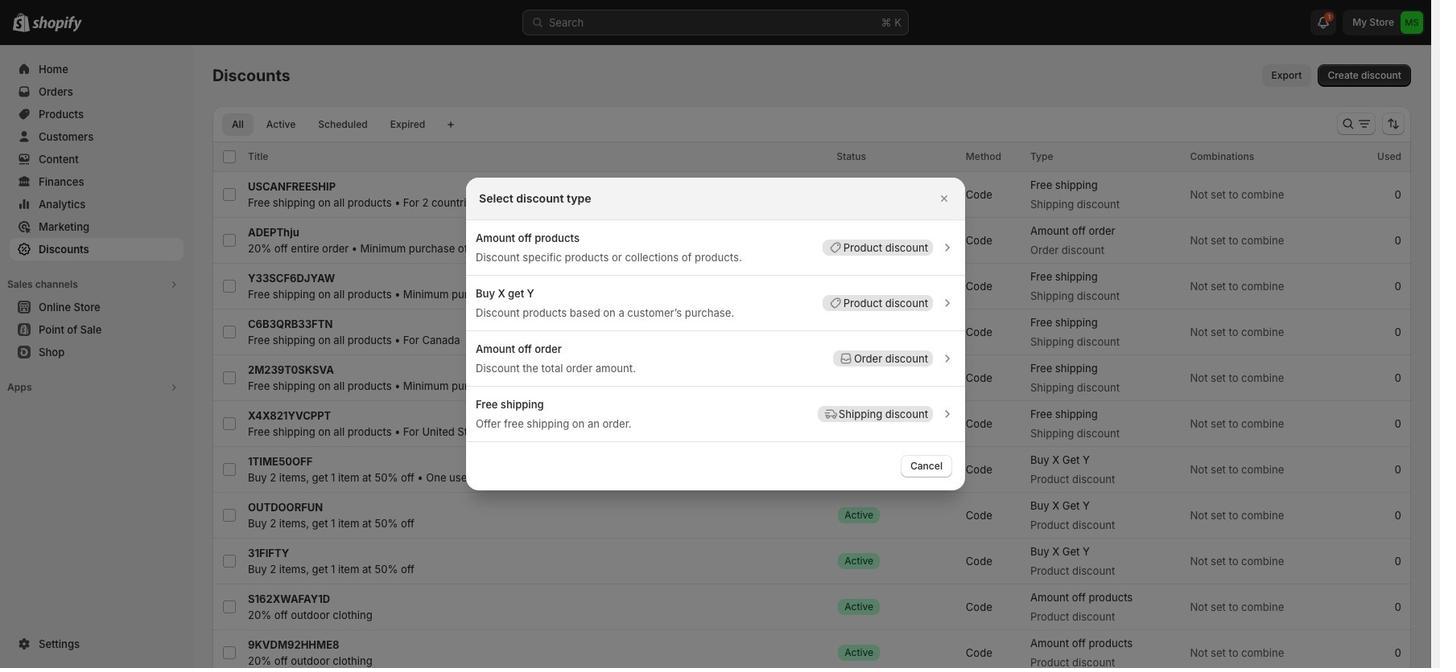 Task type: describe. For each thing, give the bounding box(es) containing it.
shopify image
[[32, 16, 82, 32]]



Task type: vqa. For each thing, say whether or not it's contained in the screenshot.
text box
no



Task type: locate. For each thing, give the bounding box(es) containing it.
dialog
[[0, 178, 1431, 491]]

tab list
[[219, 113, 438, 136]]



